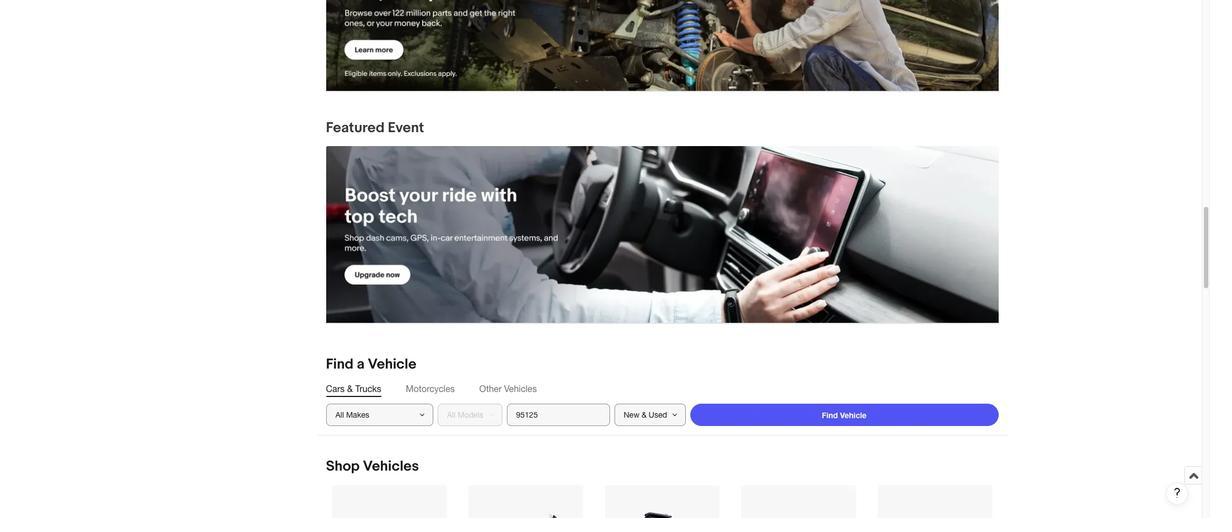 Task type: describe. For each thing, give the bounding box(es) containing it.
ZIP Code (Required) text field
[[507, 404, 610, 427]]

featured event
[[326, 120, 424, 137]]

find a vehicle
[[326, 356, 417, 374]]

other
[[480, 384, 502, 394]]

a
[[357, 356, 365, 374]]

event
[[388, 120, 424, 137]]

other vehicles
[[480, 384, 537, 394]]

0 horizontal spatial vehicle
[[368, 356, 417, 374]]

trucks
[[355, 384, 382, 394]]

cars
[[326, 384, 345, 394]]

cars & trucks
[[326, 384, 382, 394]]



Task type: locate. For each thing, give the bounding box(es) containing it.
find
[[326, 356, 354, 374], [822, 411, 839, 420]]

find vehicle
[[822, 411, 867, 420]]

1 vertical spatial vehicle
[[841, 411, 867, 420]]

vehicles
[[504, 384, 537, 394], [363, 458, 419, 476]]

1 horizontal spatial vehicles
[[504, 384, 537, 394]]

find for find a vehicle
[[326, 356, 354, 374]]

tab list containing cars & trucks
[[326, 383, 999, 395]]

vehicles inside tab list
[[504, 384, 537, 394]]

shop
[[326, 458, 360, 476]]

find vehicle button
[[691, 404, 999, 427]]

help, opens dialogs image
[[1172, 488, 1184, 499]]

0 vertical spatial vehicles
[[504, 384, 537, 394]]

None text field
[[326, 146, 999, 324]]

featured
[[326, 120, 385, 137]]

vehicles for other vehicles
[[504, 384, 537, 394]]

vehicle
[[368, 356, 417, 374], [841, 411, 867, 420]]

find inside button
[[822, 411, 839, 420]]

1 horizontal spatial find
[[822, 411, 839, 420]]

shop vehicles
[[326, 458, 419, 476]]

&
[[347, 384, 353, 394]]

vehicles for shop vehicles
[[363, 458, 419, 476]]

1 vertical spatial vehicles
[[363, 458, 419, 476]]

0 vertical spatial vehicle
[[368, 356, 417, 374]]

guaranteed to fit your ride, every time image
[[326, 0, 999, 91]]

find for find vehicle
[[822, 411, 839, 420]]

motorcycles
[[406, 384, 455, 394]]

boost your ride with top tech image
[[326, 146, 999, 323]]

1 vertical spatial find
[[822, 411, 839, 420]]

1 horizontal spatial vehicle
[[841, 411, 867, 420]]

None text field
[[326, 0, 999, 92]]

0 horizontal spatial vehicles
[[363, 458, 419, 476]]

0 vertical spatial find
[[326, 356, 354, 374]]

vehicles right other
[[504, 384, 537, 394]]

vehicle inside button
[[841, 411, 867, 420]]

vehicles right shop
[[363, 458, 419, 476]]

0 horizontal spatial find
[[326, 356, 354, 374]]

tab list
[[326, 383, 999, 395]]



Task type: vqa. For each thing, say whether or not it's contained in the screenshot.
Find in the BUTTON
yes



